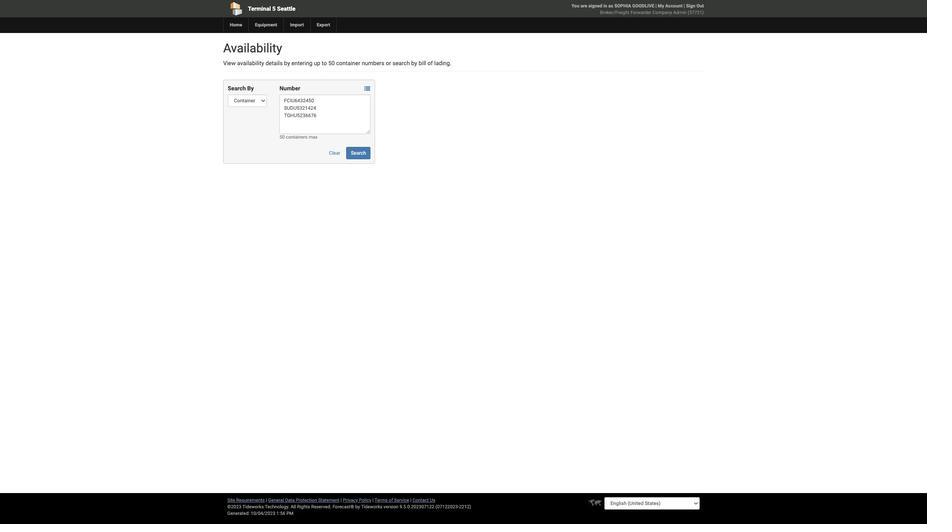Task type: describe. For each thing, give the bounding box(es) containing it.
requirements
[[236, 498, 265, 503]]

general data protection statement link
[[268, 498, 340, 503]]

show list image
[[365, 86, 370, 92]]

technology.
[[265, 504, 290, 510]]

Number text field
[[280, 95, 371, 134]]

us
[[430, 498, 435, 503]]

of inside site requirements | general data protection statement | privacy policy | terms of service | contact us ©2023 tideworks technology. all rights reserved. forecast® by tideworks version 9.5.0.202307122 (07122023-2212) generated: 10/04/2023 1:56 pm
[[389, 498, 393, 503]]

view availability details by entering up to 50 container numbers or search by bill of lading.
[[223, 60, 452, 66]]

bill
[[419, 60, 426, 66]]

| up the tideworks
[[373, 498, 374, 503]]

policy
[[359, 498, 371, 503]]

(57721)
[[688, 10, 704, 15]]

contact us link
[[413, 498, 435, 503]]

or
[[386, 60, 391, 66]]

(07122023-
[[436, 504, 459, 510]]

import
[[290, 22, 304, 28]]

0 vertical spatial of
[[428, 60, 433, 66]]

entering
[[292, 60, 313, 66]]

number
[[280, 85, 300, 92]]

in
[[604, 3, 608, 9]]

equipment link
[[248, 17, 284, 33]]

import link
[[284, 17, 310, 33]]

search button
[[347, 147, 371, 159]]

container
[[336, 60, 361, 66]]

max
[[309, 135, 318, 140]]

site requirements link
[[227, 498, 265, 503]]

privacy policy link
[[343, 498, 371, 503]]

terminal 5 seattle
[[248, 5, 296, 12]]

numbers
[[362, 60, 385, 66]]

availability
[[223, 41, 282, 55]]

search for search by
[[228, 85, 246, 92]]

seattle
[[277, 5, 296, 12]]

5
[[272, 5, 276, 12]]

version
[[384, 504, 399, 510]]

containers
[[286, 135, 308, 140]]

| left general
[[266, 498, 267, 503]]

search by
[[228, 85, 254, 92]]

contact
[[413, 498, 429, 503]]

10/04/2023
[[251, 511, 275, 516]]

search for search
[[351, 150, 366, 156]]

2212)
[[459, 504, 471, 510]]

50 containers max
[[280, 135, 318, 140]]

| left my at the right top
[[656, 3, 657, 9]]

terms
[[375, 498, 388, 503]]

admin
[[674, 10, 687, 15]]

terms of service link
[[375, 498, 409, 503]]

| up forecast®
[[341, 498, 342, 503]]

| left sign
[[684, 3, 685, 9]]

out
[[697, 3, 704, 9]]

generated:
[[227, 511, 250, 516]]

by inside site requirements | general data protection statement | privacy policy | terms of service | contact us ©2023 tideworks technology. all rights reserved. forecast® by tideworks version 9.5.0.202307122 (07122023-2212) generated: 10/04/2023 1:56 pm
[[355, 504, 360, 510]]

statement
[[318, 498, 340, 503]]

are
[[581, 3, 587, 9]]

pm
[[287, 511, 294, 516]]

rights
[[297, 504, 310, 510]]

sign out link
[[686, 3, 704, 9]]

| up 9.5.0.202307122
[[411, 498, 412, 503]]



Task type: locate. For each thing, give the bounding box(es) containing it.
search
[[393, 60, 410, 66]]

2 horizontal spatial by
[[411, 60, 417, 66]]

search left by
[[228, 85, 246, 92]]

0 horizontal spatial 50
[[280, 135, 285, 140]]

export
[[317, 22, 330, 28]]

company
[[653, 10, 672, 15]]

50 right to
[[328, 60, 335, 66]]

0 horizontal spatial by
[[284, 60, 290, 66]]

site requirements | general data protection statement | privacy policy | terms of service | contact us ©2023 tideworks technology. all rights reserved. forecast® by tideworks version 9.5.0.202307122 (07122023-2212) generated: 10/04/2023 1:56 pm
[[227, 498, 471, 516]]

0 vertical spatial search
[[228, 85, 246, 92]]

export link
[[310, 17, 337, 33]]

forwarder
[[631, 10, 652, 15]]

home
[[230, 22, 242, 28]]

signed
[[589, 3, 603, 9]]

search inside button
[[351, 150, 366, 156]]

home link
[[223, 17, 248, 33]]

details
[[266, 60, 283, 66]]

1 horizontal spatial of
[[428, 60, 433, 66]]

of
[[428, 60, 433, 66], [389, 498, 393, 503]]

my
[[658, 3, 664, 9]]

0 vertical spatial 50
[[328, 60, 335, 66]]

tideworks
[[361, 504, 383, 510]]

1 horizontal spatial 50
[[328, 60, 335, 66]]

you are signed in as sophia goodlive | my account | sign out broker/freight forwarder company admin (57721)
[[572, 3, 704, 15]]

by left bill
[[411, 60, 417, 66]]

site
[[227, 498, 235, 503]]

50
[[328, 60, 335, 66], [280, 135, 285, 140]]

of right bill
[[428, 60, 433, 66]]

9.5.0.202307122
[[400, 504, 435, 510]]

equipment
[[255, 22, 277, 28]]

general
[[268, 498, 284, 503]]

by down privacy policy link
[[355, 504, 360, 510]]

data
[[285, 498, 295, 503]]

up
[[314, 60, 320, 66]]

service
[[394, 498, 409, 503]]

availability
[[237, 60, 264, 66]]

by
[[284, 60, 290, 66], [411, 60, 417, 66], [355, 504, 360, 510]]

broker/freight
[[600, 10, 630, 15]]

0 horizontal spatial of
[[389, 498, 393, 503]]

lading.
[[434, 60, 452, 66]]

terminal
[[248, 5, 271, 12]]

as
[[609, 3, 614, 9]]

account
[[666, 3, 683, 9]]

sign
[[686, 3, 696, 9]]

protection
[[296, 498, 317, 503]]

©2023 tideworks
[[227, 504, 264, 510]]

by right details
[[284, 60, 290, 66]]

of up version
[[389, 498, 393, 503]]

view
[[223, 60, 236, 66]]

1 horizontal spatial by
[[355, 504, 360, 510]]

my account link
[[658, 3, 683, 9]]

search right clear button
[[351, 150, 366, 156]]

to
[[322, 60, 327, 66]]

by
[[247, 85, 254, 92]]

1 horizontal spatial search
[[351, 150, 366, 156]]

1 vertical spatial search
[[351, 150, 366, 156]]

0 horizontal spatial search
[[228, 85, 246, 92]]

you
[[572, 3, 580, 9]]

goodlive
[[633, 3, 655, 9]]

forecast®
[[333, 504, 354, 510]]

reserved.
[[311, 504, 332, 510]]

all
[[291, 504, 296, 510]]

1 vertical spatial of
[[389, 498, 393, 503]]

sophia
[[615, 3, 631, 9]]

1:56
[[277, 511, 285, 516]]

search
[[228, 85, 246, 92], [351, 150, 366, 156]]

50 left containers
[[280, 135, 285, 140]]

terminal 5 seattle link
[[223, 0, 416, 17]]

1 vertical spatial 50
[[280, 135, 285, 140]]

clear
[[329, 150, 341, 156]]

|
[[656, 3, 657, 9], [684, 3, 685, 9], [266, 498, 267, 503], [341, 498, 342, 503], [373, 498, 374, 503], [411, 498, 412, 503]]

clear button
[[325, 147, 345, 159]]

privacy
[[343, 498, 358, 503]]



Task type: vqa. For each thing, say whether or not it's contained in the screenshot.
©
no



